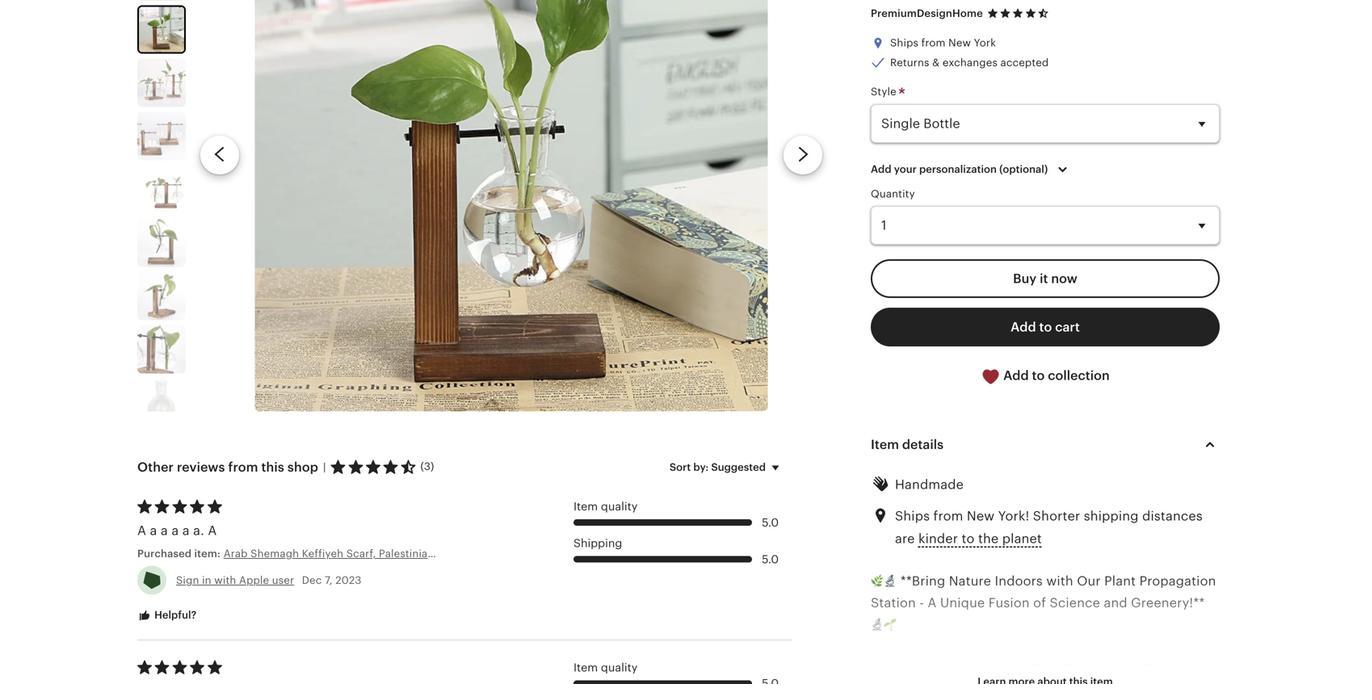 Task type: describe. For each thing, give the bounding box(es) containing it.
0 horizontal spatial plant propagation station 1 2 or 3 vial home office single bottle image
[[139, 7, 184, 52]]

exchanges
[[943, 56, 998, 69]]

item inside 'dropdown button'
[[871, 437, 899, 452]]

this
[[261, 460, 284, 475]]

2 item quality from the top
[[574, 661, 638, 674]]

1 vertical spatial from
[[228, 460, 258, 475]]

it
[[1040, 271, 1048, 286]]

the
[[978, 532, 999, 546]]

purchased
[[137, 548, 192, 560]]

to for cart
[[1039, 320, 1052, 334]]

ships for ships from new york
[[890, 37, 919, 49]]

add for add your personalization (optional)
[[871, 163, 892, 175]]

of
[[1033, 596, 1046, 610]]

collection
[[1048, 368, 1110, 383]]

a inside introducing our versatile plant propagation station, a must-have for plant enthusiasts and garden lover
[[1198, 662, 1205, 676]]

add for add to cart
[[1011, 320, 1036, 334]]

5.0 for shipping
[[762, 553, 779, 566]]

add your personalization (optional) button
[[859, 152, 1084, 186]]

accepted
[[1001, 56, 1049, 69]]

user
[[272, 574, 294, 587]]

quantity
[[871, 188, 915, 200]]

station,
[[1145, 662, 1194, 676]]

our
[[948, 662, 969, 676]]

sort
[[670, 461, 691, 473]]

our
[[1077, 574, 1101, 588]]

buy it now
[[1013, 271, 1078, 286]]

1 horizontal spatial a
[[208, 523, 217, 538]]

helpful? button
[[125, 601, 209, 631]]

now
[[1051, 271, 1078, 286]]

a a a a a a. a
[[137, 523, 217, 538]]

add to collection
[[1000, 368, 1110, 383]]

fusion
[[989, 596, 1030, 610]]

sign in with apple user link
[[176, 574, 294, 587]]

must-
[[871, 684, 907, 684]]

buy
[[1013, 271, 1037, 286]]

from for ships from new york
[[921, 37, 946, 49]]

a.
[[193, 523, 204, 538]]

indoors
[[995, 574, 1043, 588]]

nature
[[949, 574, 991, 588]]

propagation inside the 🌿🔬 **bring nature indoors with our plant propagation station - a unique fusion of science and greenery!** 🔬🌱
[[1140, 574, 1216, 588]]

are
[[895, 532, 915, 546]]

plant inside the 🌿🔬 **bring nature indoors with our plant propagation station - a unique fusion of science and greenery!** 🔬🌱
[[1104, 574, 1136, 588]]

kinder
[[919, 532, 958, 546]]

ships from new york
[[890, 37, 996, 49]]

2 quality from the top
[[601, 661, 638, 674]]

enthusiasts
[[997, 684, 1069, 684]]

york
[[974, 37, 996, 49]]

unique
[[940, 596, 985, 610]]

sign in with apple user dec 7, 2023
[[176, 574, 361, 587]]

🌿🔬 **bring nature indoors with our plant propagation station - a unique fusion of science and greenery!** 🔬🌱
[[871, 574, 1216, 632]]

for
[[940, 684, 958, 684]]

handmade
[[895, 477, 964, 492]]

sign
[[176, 574, 199, 587]]

0 horizontal spatial a
[[137, 523, 146, 538]]

to for the
[[962, 532, 975, 546]]

kinder to the planet
[[919, 532, 1042, 546]]

🔬🌱
[[871, 618, 897, 632]]

item:
[[194, 548, 221, 560]]

|
[[323, 461, 326, 473]]

shipping
[[574, 537, 622, 550]]

kinder to the planet button
[[919, 527, 1042, 551]]

greenery!**
[[1131, 596, 1205, 610]]

item details button
[[856, 425, 1234, 464]]

helpful?
[[152, 609, 197, 621]]

introducing
[[871, 662, 945, 676]]

2023
[[335, 574, 361, 587]]



Task type: locate. For each thing, give the bounding box(es) containing it.
1 vertical spatial new
[[967, 509, 995, 523]]

plant
[[1104, 574, 1136, 588], [1030, 662, 1061, 676]]

(optional)
[[999, 163, 1048, 175]]

ships from new york! shorter shipping distances are
[[895, 509, 1203, 546]]

0 vertical spatial 5.0
[[762, 516, 779, 529]]

to for collection
[[1032, 368, 1045, 383]]

reviews
[[177, 460, 225, 475]]

by:
[[693, 461, 709, 473]]

plant inside introducing our versatile plant propagation station, a must-have for plant enthusiasts and garden lover
[[1030, 662, 1061, 676]]

from left this
[[228, 460, 258, 475]]

0 horizontal spatial with
[[214, 574, 236, 587]]

add to cart
[[1011, 320, 1080, 334]]

plant propagation station 1 2 or 3 vial home office bottle image
[[137, 378, 186, 427]]

garden
[[1099, 684, 1144, 684]]

suggested
[[711, 461, 766, 473]]

with up science
[[1046, 574, 1074, 588]]

and
[[1104, 596, 1128, 610], [1072, 684, 1096, 684]]

and inside introducing our versatile plant propagation station, a must-have for plant enthusiasts and garden lover
[[1072, 684, 1096, 684]]

from up &
[[921, 37, 946, 49]]

1 horizontal spatial and
[[1104, 596, 1128, 610]]

planet
[[1002, 532, 1042, 546]]

in
[[202, 574, 211, 587]]

plant
[[961, 684, 993, 684]]

🌿🔬
[[871, 574, 897, 588]]

new
[[949, 37, 971, 49], [967, 509, 995, 523]]

station
[[871, 596, 916, 610]]

to
[[1039, 320, 1052, 334], [1032, 368, 1045, 383], [962, 532, 975, 546]]

add left cart
[[1011, 320, 1036, 334]]

(3)
[[420, 461, 434, 473]]

add inside dropdown button
[[871, 163, 892, 175]]

returns & exchanges accepted
[[890, 56, 1049, 69]]

0 horizontal spatial plant
[[1030, 662, 1061, 676]]

1 vertical spatial propagation
[[1065, 662, 1141, 676]]

a
[[137, 523, 146, 538], [208, 523, 217, 538], [928, 596, 937, 610]]

a up purchased
[[137, 523, 146, 538]]

1 vertical spatial to
[[1032, 368, 1045, 383]]

0 vertical spatial add
[[871, 163, 892, 175]]

-
[[920, 596, 924, 610]]

1 vertical spatial add
[[1011, 320, 1036, 334]]

1 horizontal spatial with
[[1046, 574, 1074, 588]]

propagation up garden
[[1065, 662, 1141, 676]]

ships for ships from new york! shorter shipping distances are
[[895, 509, 930, 523]]

shipping
[[1084, 509, 1139, 523]]

york!
[[998, 509, 1030, 523]]

1 item quality from the top
[[574, 500, 638, 513]]

plant propagation station 1 2 or 3 vial home office image 9 image
[[137, 325, 186, 373]]

quality
[[601, 500, 638, 513], [601, 661, 638, 674]]

1 horizontal spatial plant propagation station 1 2 or 3 vial home office single bottle image
[[255, 0, 768, 412]]

0 horizontal spatial and
[[1072, 684, 1096, 684]]

have
[[907, 684, 937, 684]]

purchased item:
[[137, 548, 224, 560]]

add down add to cart button
[[1003, 368, 1029, 383]]

1 vertical spatial plant
[[1030, 662, 1061, 676]]

**bring
[[901, 574, 945, 588]]

to inside add to cart button
[[1039, 320, 1052, 334]]

0 vertical spatial new
[[949, 37, 971, 49]]

0 vertical spatial propagation
[[1140, 574, 1216, 588]]

add to cart button
[[871, 308, 1220, 347]]

other
[[137, 460, 174, 475]]

add your personalization (optional)
[[871, 163, 1048, 175]]

a
[[150, 523, 157, 538], [161, 523, 168, 538], [172, 523, 179, 538], [182, 523, 190, 538], [1198, 662, 1205, 676]]

new for york
[[949, 37, 971, 49]]

introducing our versatile plant propagation station, a must-have for plant enthusiasts and garden lover
[[871, 662, 1218, 684]]

1 vertical spatial ships
[[895, 509, 930, 523]]

1 5.0 from the top
[[762, 516, 779, 529]]

ships up are
[[895, 509, 930, 523]]

add left your
[[871, 163, 892, 175]]

and left garden
[[1072, 684, 1096, 684]]

to left cart
[[1039, 320, 1052, 334]]

0 vertical spatial and
[[1104, 596, 1128, 610]]

0 vertical spatial plant
[[1104, 574, 1136, 588]]

from for ships from new york! shorter shipping distances are
[[934, 509, 963, 523]]

with inside the 🌿🔬 **bring nature indoors with our plant propagation station - a unique fusion of science and greenery!** 🔬🌱
[[1046, 574, 1074, 588]]

buy it now button
[[871, 259, 1220, 298]]

plant right "our"
[[1104, 574, 1136, 588]]

to left 'collection' at bottom right
[[1032, 368, 1045, 383]]

0 vertical spatial quality
[[601, 500, 638, 513]]

plant propagation station 1 2 or 3 vial home office image 8 image
[[137, 272, 186, 320]]

propagation up greenery!**
[[1140, 574, 1216, 588]]

2 vertical spatial to
[[962, 532, 975, 546]]

details
[[902, 437, 944, 452]]

ships inside ships from new york! shorter shipping distances are
[[895, 509, 930, 523]]

personalization
[[919, 163, 997, 175]]

to inside add to collection button
[[1032, 368, 1045, 383]]

1 vertical spatial 5.0
[[762, 553, 779, 566]]

0 vertical spatial ships
[[890, 37, 919, 49]]

a right a. on the left bottom
[[208, 523, 217, 538]]

new for york!
[[967, 509, 995, 523]]

returns
[[890, 56, 930, 69]]

1 vertical spatial item quality
[[574, 661, 638, 674]]

add to collection button
[[871, 356, 1220, 396]]

new inside ships from new york! shorter shipping distances are
[[967, 509, 995, 523]]

plant propagation station 1 2 or 3 vial home office single bottle image
[[255, 0, 768, 412], [139, 7, 184, 52]]

add for add to collection
[[1003, 368, 1029, 383]]

plant propagation station 1 2 or 3 vial home office image 7 image
[[137, 218, 186, 267]]

1 vertical spatial quality
[[601, 661, 638, 674]]

premiumdesignhome link
[[871, 7, 983, 19]]

a inside the 🌿🔬 **bring nature indoors with our plant propagation station - a unique fusion of science and greenery!** 🔬🌱
[[928, 596, 937, 610]]

to left the
[[962, 532, 975, 546]]

plant propagation station 1 2 or 3 vial home office image 5 image
[[137, 112, 186, 160]]

from
[[921, 37, 946, 49], [228, 460, 258, 475], [934, 509, 963, 523]]

with right in
[[214, 574, 236, 587]]

1 horizontal spatial plant
[[1104, 574, 1136, 588]]

0 vertical spatial to
[[1039, 320, 1052, 334]]

item details
[[871, 437, 944, 452]]

your
[[894, 163, 917, 175]]

1 vertical spatial and
[[1072, 684, 1096, 684]]

dec
[[302, 574, 322, 587]]

to inside kinder to the planet button
[[962, 532, 975, 546]]

7,
[[325, 574, 333, 587]]

versatile
[[973, 662, 1026, 676]]

and right science
[[1104, 596, 1128, 610]]

sort by: suggested
[[670, 461, 766, 473]]

plant propagation station 1 2 or 3 vial home office image 6 image
[[137, 165, 186, 214]]

shorter
[[1033, 509, 1080, 523]]

2 vertical spatial add
[[1003, 368, 1029, 383]]

0 vertical spatial item quality
[[574, 500, 638, 513]]

a right the '-'
[[928, 596, 937, 610]]

0 vertical spatial item
[[871, 437, 899, 452]]

1 quality from the top
[[601, 500, 638, 513]]

propagation inside introducing our versatile plant propagation station, a must-have for plant enthusiasts and garden lover
[[1065, 662, 1141, 676]]

2 vertical spatial from
[[934, 509, 963, 523]]

from inside ships from new york! shorter shipping distances are
[[934, 509, 963, 523]]

style
[[871, 86, 899, 98]]

2 horizontal spatial a
[[928, 596, 937, 610]]

premiumdesignhome
[[871, 7, 983, 19]]

sort by: suggested button
[[657, 450, 797, 484]]

apple
[[239, 574, 269, 587]]

shop
[[288, 460, 318, 475]]

science
[[1050, 596, 1100, 610]]

plant propagation station 1 2 or 3 vial home office image 4 image
[[137, 58, 186, 107]]

and inside the 🌿🔬 **bring nature indoors with our plant propagation station - a unique fusion of science and greenery!** 🔬🌱
[[1104, 596, 1128, 610]]

2 vertical spatial item
[[574, 661, 598, 674]]

other reviews from this shop
[[137, 460, 318, 475]]

distances
[[1142, 509, 1203, 523]]

plant up enthusiasts
[[1030, 662, 1061, 676]]

ships up returns
[[890, 37, 919, 49]]

cart
[[1055, 320, 1080, 334]]

new up returns & exchanges accepted in the right top of the page
[[949, 37, 971, 49]]

5.0 for item quality
[[762, 516, 779, 529]]

1 vertical spatial item
[[574, 500, 598, 513]]

from up kinder
[[934, 509, 963, 523]]

new up kinder to the planet
[[967, 509, 995, 523]]

5.0
[[762, 516, 779, 529], [762, 553, 779, 566]]

&
[[932, 56, 940, 69]]

2 5.0 from the top
[[762, 553, 779, 566]]

0 vertical spatial from
[[921, 37, 946, 49]]

add
[[871, 163, 892, 175], [1011, 320, 1036, 334], [1003, 368, 1029, 383]]

propagation
[[1140, 574, 1216, 588], [1065, 662, 1141, 676]]



Task type: vqa. For each thing, say whether or not it's contained in the screenshot.
"COMPLIMENT." on the left
no



